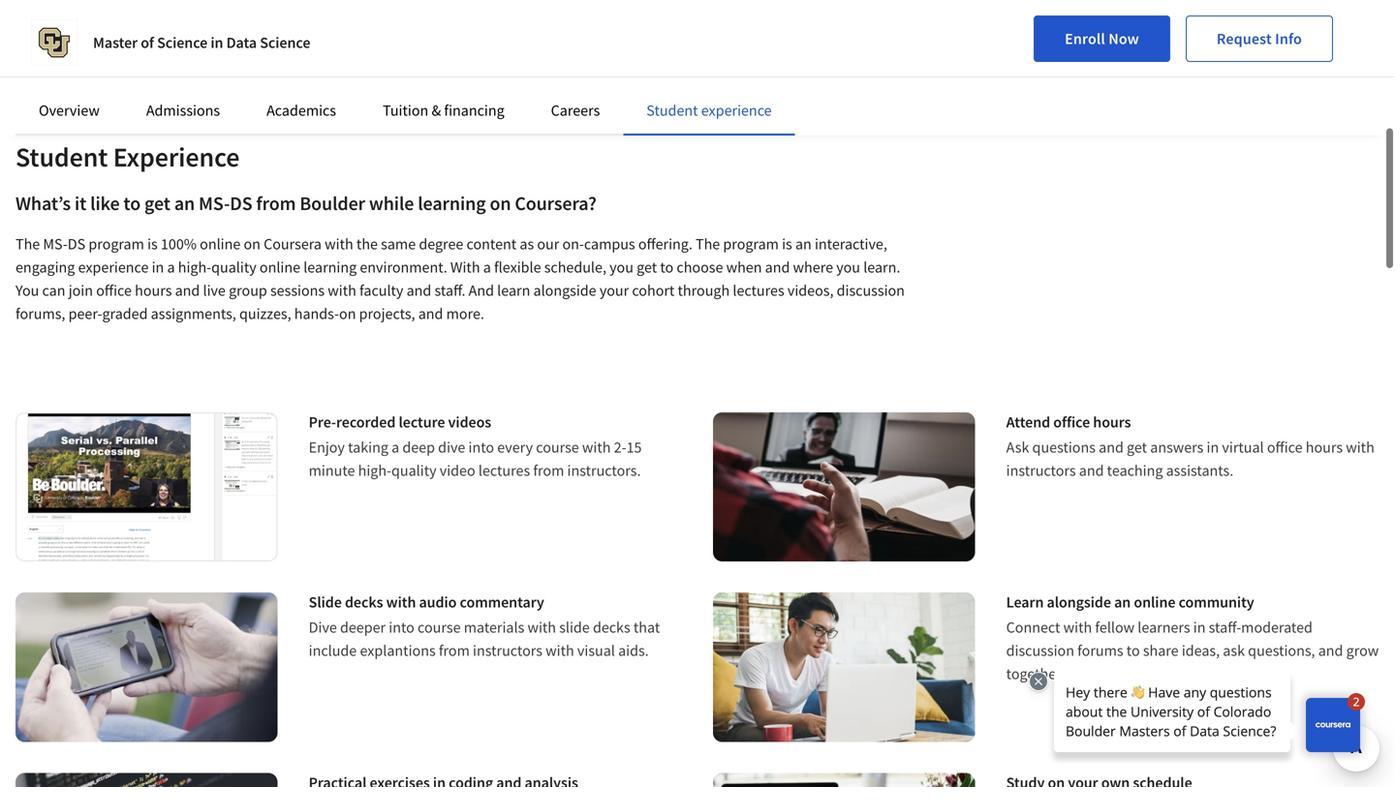 Task type: locate. For each thing, give the bounding box(es) containing it.
0 vertical spatial course
[[536, 438, 579, 457]]

and down questions
[[1079, 461, 1104, 481]]

1 vertical spatial ms-
[[43, 234, 68, 254]]

lectures
[[733, 281, 785, 300], [479, 461, 530, 481]]

ms-
[[199, 191, 230, 216], [43, 234, 68, 254]]

lectures inside the ms-ds program is 100% online on coursera with the same degree content as our on-campus offering. the program is an interactive, engaging experience in a high-quality online learning environment. with a flexible schedule, you get to choose when and where you learn. you can join office hours and live group sessions with faculty and staff. and learn alongside your cohort through lectures videos, discussion forums, peer-graded assignments, quizzes, hands-on projects, and more.
[[733, 281, 785, 300]]

to left share
[[1127, 642, 1140, 661]]

of
[[141, 33, 154, 52]]

1 you from the left
[[610, 258, 634, 277]]

1 horizontal spatial a
[[392, 438, 399, 457]]

0 horizontal spatial hours
[[135, 281, 172, 300]]

academics link
[[267, 101, 336, 120]]

the up choose
[[696, 234, 720, 254]]

1 vertical spatial ds
[[68, 234, 85, 254]]

0 horizontal spatial quality
[[211, 258, 256, 277]]

student right the careers
[[647, 101, 698, 120]]

1 horizontal spatial on
[[339, 304, 356, 324]]

and left grow
[[1318, 642, 1343, 661]]

0 vertical spatial high-
[[178, 258, 211, 277]]

online down coursera
[[260, 258, 300, 277]]

ds up engaging
[[68, 234, 85, 254]]

1 horizontal spatial student
[[647, 101, 698, 120]]

0 vertical spatial experience
[[701, 101, 772, 120]]

2 vertical spatial get
[[1127, 438, 1147, 457]]

campus
[[584, 234, 635, 254]]

0 vertical spatial lectures
[[733, 281, 785, 300]]

recorded
[[336, 413, 396, 432]]

0 horizontal spatial learning
[[303, 258, 357, 277]]

student experience
[[16, 140, 240, 174]]

a left deep at left bottom
[[392, 438, 399, 457]]

science right data
[[260, 33, 310, 52]]

hands-
[[294, 304, 339, 324]]

is up videos,
[[782, 234, 792, 254]]

1 vertical spatial office
[[1053, 413, 1090, 432]]

taking
[[348, 438, 388, 457]]

deeper
[[340, 618, 386, 638]]

fellow
[[1095, 618, 1135, 638]]

high- down 100%
[[178, 258, 211, 277]]

it
[[75, 191, 86, 216]]

in up assistants.
[[1207, 438, 1219, 457]]

an up where
[[795, 234, 812, 254]]

0 horizontal spatial decks
[[345, 593, 383, 613]]

get
[[144, 191, 170, 216], [637, 258, 657, 277], [1127, 438, 1147, 457]]

2 horizontal spatial to
[[1127, 642, 1140, 661]]

hours up teaching
[[1093, 413, 1131, 432]]

1 horizontal spatial science
[[260, 33, 310, 52]]

1 horizontal spatial alongside
[[1047, 593, 1111, 613]]

you
[[16, 281, 39, 300]]

to inside learn alongside an online community connect with fellow learners in staff-moderated discussion forums to share ideas, ask questions, and grow together.
[[1127, 642, 1140, 661]]

from up coursera
[[256, 191, 296, 216]]

high-
[[178, 258, 211, 277], [358, 461, 391, 481]]

a down 100%
[[167, 258, 175, 277]]

1 vertical spatial learning
[[303, 258, 357, 277]]

1 vertical spatial high-
[[358, 461, 391, 481]]

request info
[[1217, 29, 1302, 48]]

live
[[203, 281, 226, 300]]

learning up degree
[[418, 191, 486, 216]]

alongside
[[533, 281, 596, 300], [1047, 593, 1111, 613]]

0 vertical spatial an
[[174, 191, 195, 216]]

a
[[167, 258, 175, 277], [483, 258, 491, 277], [392, 438, 399, 457]]

instructors inside slide decks with audio commentary dive deeper into course materials with slide decks that include explantions from instructors with visual aids.
[[473, 642, 543, 661]]

online up learners
[[1134, 593, 1176, 613]]

program
[[89, 234, 144, 254], [723, 234, 779, 254]]

1 horizontal spatial program
[[723, 234, 779, 254]]

lectures inside the pre-recorded lecture videos enjoy taking a deep dive into every course with 2-15 minute high-quality video lectures from instructors.
[[479, 461, 530, 481]]

0 horizontal spatial discussion
[[837, 281, 905, 300]]

to right like
[[123, 191, 141, 216]]

1 vertical spatial to
[[660, 258, 674, 277]]

is left 100%
[[147, 234, 158, 254]]

1 horizontal spatial course
[[536, 438, 579, 457]]

from left instructors.
[[533, 461, 564, 481]]

1 horizontal spatial high-
[[358, 461, 391, 481]]

into
[[469, 438, 494, 457], [389, 618, 415, 638]]

1 horizontal spatial the
[[696, 234, 720, 254]]

into up explantions
[[389, 618, 415, 638]]

university of colorado boulder logo image
[[31, 19, 78, 66]]

1 vertical spatial get
[[637, 258, 657, 277]]

a view from over a person's left shoulder, looking at a phone they are holding in their hands. the phone has an image of a teacher with words displayed on their left. image
[[16, 593, 278, 743]]

with
[[450, 258, 480, 277]]

0 horizontal spatial alongside
[[533, 281, 596, 300]]

to inside the ms-ds program is 100% online on coursera with the same degree content as our on-campus offering. the program is an interactive, engaging experience in a high-quality online learning environment. with a flexible schedule, you get to choose when and where you learn. you can join office hours and live group sessions with faculty and staff. and learn alongside your cohort through lectures videos, discussion forums, peer-graded assignments, quizzes, hands-on projects, and more.
[[660, 258, 674, 277]]

projects,
[[359, 304, 415, 324]]

0 horizontal spatial instructors
[[473, 642, 543, 661]]

lectures down when
[[733, 281, 785, 300]]

decks up visual
[[593, 618, 630, 638]]

0 horizontal spatial course
[[418, 618, 461, 638]]

same
[[381, 234, 416, 254]]

join
[[68, 281, 93, 300]]

course inside the pre-recorded lecture videos enjoy taking a deep dive into every course with 2-15 minute high-quality video lectures from instructors.
[[536, 438, 579, 457]]

2 horizontal spatial hours
[[1306, 438, 1343, 457]]

the
[[356, 234, 378, 254]]

from down materials
[[439, 642, 470, 661]]

science right of
[[157, 33, 208, 52]]

0 horizontal spatial science
[[157, 33, 208, 52]]

lectures down every
[[479, 461, 530, 481]]

learning inside the ms-ds program is 100% online on coursera with the same degree content as our on-campus offering. the program is an interactive, engaging experience in a high-quality online learning environment. with a flexible schedule, you get to choose when and where you learn. you can join office hours and live group sessions with faculty and staff. and learn alongside your cohort through lectures videos, discussion forums, peer-graded assignments, quizzes, hands-on projects, and more.
[[303, 258, 357, 277]]

an
[[174, 191, 195, 216], [795, 234, 812, 254], [1114, 593, 1131, 613]]

visual
[[577, 642, 615, 661]]

forums,
[[16, 304, 65, 324]]

1 vertical spatial online
[[260, 258, 300, 277]]

1 vertical spatial course
[[418, 618, 461, 638]]

alongside down schedule,
[[533, 281, 596, 300]]

1 vertical spatial lectures
[[479, 461, 530, 481]]

the up engaging
[[16, 234, 40, 254]]

high- inside the pre-recorded lecture videos enjoy taking a deep dive into every course with 2-15 minute high-quality video lectures from instructors.
[[358, 461, 391, 481]]

get up teaching
[[1127, 438, 1147, 457]]

an up fellow
[[1114, 593, 1131, 613]]

0 horizontal spatial get
[[144, 191, 170, 216]]

an image of a person with glasses leaning over their open laptop, sitting on their couch image
[[713, 593, 975, 743]]

discussion down learn.
[[837, 281, 905, 300]]

alongside inside learn alongside an online community connect with fellow learners in staff-moderated discussion forums to share ideas, ask questions, and grow together.
[[1047, 593, 1111, 613]]

1 horizontal spatial quality
[[391, 461, 437, 481]]

discussion up together.
[[1006, 642, 1075, 661]]

what's it like to get an ms-ds from boulder while learning on coursera?
[[16, 191, 597, 216]]

ms- up engaging
[[43, 234, 68, 254]]

1 horizontal spatial experience
[[701, 101, 772, 120]]

on left coursera
[[244, 234, 261, 254]]

0 vertical spatial discussion
[[837, 281, 905, 300]]

1 vertical spatial discussion
[[1006, 642, 1075, 661]]

office up questions
[[1053, 413, 1090, 432]]

1 horizontal spatial instructors
[[1006, 461, 1076, 481]]

1 vertical spatial an
[[795, 234, 812, 254]]

1 horizontal spatial lectures
[[733, 281, 785, 300]]

2 horizontal spatial online
[[1134, 593, 1176, 613]]

learn
[[1006, 593, 1044, 613]]

enroll
[[1065, 29, 1105, 48]]

office up graded
[[96, 281, 132, 300]]

0 horizontal spatial into
[[389, 618, 415, 638]]

1 horizontal spatial ms-
[[199, 191, 230, 216]]

2 horizontal spatial an
[[1114, 593, 1131, 613]]

instructors down questions
[[1006, 461, 1076, 481]]

1 vertical spatial student
[[16, 140, 108, 174]]

0 horizontal spatial office
[[96, 281, 132, 300]]

1 horizontal spatial online
[[260, 258, 300, 277]]

forums
[[1078, 642, 1124, 661]]

15
[[627, 438, 642, 457]]

an up 100%
[[174, 191, 195, 216]]

0 horizontal spatial ds
[[68, 234, 85, 254]]

0 vertical spatial from
[[256, 191, 296, 216]]

dive
[[309, 618, 337, 638]]

course right every
[[536, 438, 579, 457]]

alongside inside the ms-ds program is 100% online on coursera with the same degree content as our on-campus offering. the program is an interactive, engaging experience in a high-quality online learning environment. with a flexible schedule, you get to choose when and where you learn. you can join office hours and live group sessions with faculty and staff. and learn alongside your cohort through lectures videos, discussion forums, peer-graded assignments, quizzes, hands-on projects, and more.
[[533, 281, 596, 300]]

0 horizontal spatial high-
[[178, 258, 211, 277]]

0 horizontal spatial on
[[244, 234, 261, 254]]

2-
[[614, 438, 627, 457]]

info
[[1275, 29, 1302, 48]]

dive
[[438, 438, 465, 457]]

0 horizontal spatial ms-
[[43, 234, 68, 254]]

0 horizontal spatial you
[[610, 258, 634, 277]]

2 vertical spatial an
[[1114, 593, 1131, 613]]

overview
[[39, 101, 100, 120]]

peer-
[[68, 304, 102, 324]]

the
[[16, 234, 40, 254], [696, 234, 720, 254]]

an inside the ms-ds program is 100% online on coursera with the same degree content as our on-campus offering. the program is an interactive, engaging experience in a high-quality online learning environment. with a flexible schedule, you get to choose when and where you learn. you can join office hours and live group sessions with faculty and staff. and learn alongside your cohort through lectures videos, discussion forums, peer-graded assignments, quizzes, hands-on projects, and more.
[[795, 234, 812, 254]]

online
[[200, 234, 241, 254], [260, 258, 300, 277], [1134, 593, 1176, 613]]

in up ideas,
[[1194, 618, 1206, 638]]

ds inside the ms-ds program is 100% online on coursera with the same degree content as our on-campus offering. the program is an interactive, engaging experience in a high-quality online learning environment. with a flexible schedule, you get to choose when and where you learn. you can join office hours and live group sessions with faculty and staff. and learn alongside your cohort through lectures videos, discussion forums, peer-graded assignments, quizzes, hands-on projects, and more.
[[68, 234, 85, 254]]

1 horizontal spatial an
[[795, 234, 812, 254]]

and down staff.
[[418, 304, 443, 324]]

0 vertical spatial quality
[[211, 258, 256, 277]]

more.
[[446, 304, 484, 324]]

offering.
[[638, 234, 693, 254]]

2 vertical spatial online
[[1134, 593, 1176, 613]]

you down "interactive,"
[[836, 258, 860, 277]]

academics
[[267, 101, 336, 120]]

1 horizontal spatial ds
[[230, 191, 252, 216]]

0 horizontal spatial lectures
[[479, 461, 530, 481]]

1 vertical spatial alongside
[[1047, 593, 1111, 613]]

into inside the pre-recorded lecture videos enjoy taking a deep dive into every course with 2-15 minute high-quality video lectures from instructors.
[[469, 438, 494, 457]]

degree
[[419, 234, 463, 254]]

learning up sessions at the left of the page
[[303, 258, 357, 277]]

0 vertical spatial into
[[469, 438, 494, 457]]

1 horizontal spatial learning
[[418, 191, 486, 216]]

0 vertical spatial ms-
[[199, 191, 230, 216]]

flexible
[[494, 258, 541, 277]]

assistants.
[[1166, 461, 1234, 481]]

1 vertical spatial quality
[[391, 461, 437, 481]]

1 horizontal spatial you
[[836, 258, 860, 277]]

materials
[[464, 618, 524, 638]]

1 vertical spatial experience
[[78, 258, 149, 277]]

1 horizontal spatial discussion
[[1006, 642, 1075, 661]]

0 vertical spatial alongside
[[533, 281, 596, 300]]

course down audio
[[418, 618, 461, 638]]

what's
[[16, 191, 71, 216]]

1 horizontal spatial into
[[469, 438, 494, 457]]

2 horizontal spatial office
[[1267, 438, 1303, 457]]

2 vertical spatial from
[[439, 642, 470, 661]]

100%
[[161, 234, 197, 254]]

0 vertical spatial office
[[96, 281, 132, 300]]

0 horizontal spatial student
[[16, 140, 108, 174]]

experience inside the ms-ds program is 100% online on coursera with the same degree content as our on-campus offering. the program is an interactive, engaging experience in a high-quality online learning environment. with a flexible schedule, you get to choose when and where you learn. you can join office hours and live group sessions with faculty and staff. and learn alongside your cohort through lectures videos, discussion forums, peer-graded assignments, quizzes, hands-on projects, and more.
[[78, 258, 149, 277]]

in left data
[[211, 33, 223, 52]]

decks up deeper
[[345, 593, 383, 613]]

ask
[[1223, 642, 1245, 661]]

hours
[[135, 281, 172, 300], [1093, 413, 1131, 432], [1306, 438, 1343, 457]]

choose
[[677, 258, 723, 277]]

online right 100%
[[200, 234, 241, 254]]

program up when
[[723, 234, 779, 254]]

ds
[[230, 191, 252, 216], [68, 234, 85, 254]]

hours right virtual
[[1306, 438, 1343, 457]]

get inside the ms-ds program is 100% online on coursera with the same degree content as our on-campus offering. the program is an interactive, engaging experience in a high-quality online learning environment. with a flexible schedule, you get to choose when and where you learn. you can join office hours and live group sessions with faculty and staff. and learn alongside your cohort through lectures videos, discussion forums, peer-graded assignments, quizzes, hands-on projects, and more.
[[637, 258, 657, 277]]

1 vertical spatial decks
[[593, 618, 630, 638]]

get up 100%
[[144, 191, 170, 216]]

experience
[[113, 140, 240, 174]]

quality down deep at left bottom
[[391, 461, 437, 481]]

high- inside the ms-ds program is 100% online on coursera with the same degree content as our on-campus offering. the program is an interactive, engaging experience in a high-quality online learning environment. with a flexible schedule, you get to choose when and where you learn. you can join office hours and live group sessions with faculty and staff. and learn alongside your cohort through lectures videos, discussion forums, peer-graded assignments, quizzes, hands-on projects, and more.
[[178, 258, 211, 277]]

0 vertical spatial learning
[[418, 191, 486, 216]]

office right virtual
[[1267, 438, 1303, 457]]

on up the content
[[490, 191, 511, 216]]

cohort
[[632, 281, 675, 300]]

teaching
[[1107, 461, 1163, 481]]

in inside the ms-ds program is 100% online on coursera with the same degree content as our on-campus offering. the program is an interactive, engaging experience in a high-quality online learning environment. with a flexible schedule, you get to choose when and where you learn. you can join office hours and live group sessions with faculty and staff. and learn alongside your cohort through lectures videos, discussion forums, peer-graded assignments, quizzes, hands-on projects, and more.
[[152, 258, 164, 277]]

get up the cohort
[[637, 258, 657, 277]]

ds down experience
[[230, 191, 252, 216]]

and
[[765, 258, 790, 277], [175, 281, 200, 300], [407, 281, 431, 300], [418, 304, 443, 324], [1099, 438, 1124, 457], [1079, 461, 1104, 481], [1318, 642, 1343, 661]]

1 vertical spatial from
[[533, 461, 564, 481]]

graded
[[102, 304, 148, 324]]

program down like
[[89, 234, 144, 254]]

get inside attend office hours ask questions and get answers in virtual office hours with instructors and teaching assistants.
[[1127, 438, 1147, 457]]

science
[[157, 33, 208, 52], [260, 33, 310, 52]]

0 vertical spatial on
[[490, 191, 511, 216]]

office inside the ms-ds program is 100% online on coursera with the same degree content as our on-campus offering. the program is an interactive, engaging experience in a high-quality online learning environment. with a flexible schedule, you get to choose when and where you learn. you can join office hours and live group sessions with faculty and staff. and learn alongside your cohort through lectures videos, discussion forums, peer-graded assignments, quizzes, hands-on projects, and more.
[[96, 281, 132, 300]]

hours up graded
[[135, 281, 172, 300]]

0 vertical spatial ds
[[230, 191, 252, 216]]

0 horizontal spatial an
[[174, 191, 195, 216]]

alongside up fellow
[[1047, 593, 1111, 613]]

to
[[123, 191, 141, 216], [660, 258, 674, 277], [1127, 642, 1140, 661]]

2 horizontal spatial get
[[1127, 438, 1147, 457]]

0 horizontal spatial program
[[89, 234, 144, 254]]

ms- down experience
[[199, 191, 230, 216]]

student down the overview link at top left
[[16, 140, 108, 174]]

learning
[[418, 191, 486, 216], [303, 258, 357, 277]]

from
[[256, 191, 296, 216], [533, 461, 564, 481], [439, 642, 470, 661]]

online inside learn alongside an online community connect with fellow learners in staff-moderated discussion forums to share ideas, ask questions, and grow together.
[[1134, 593, 1176, 613]]

instructors down materials
[[473, 642, 543, 661]]

student experience link
[[647, 101, 772, 120]]

to down offering.
[[660, 258, 674, 277]]

can
[[42, 281, 65, 300]]

tuition & financing link
[[383, 101, 504, 120]]

you up your
[[610, 258, 634, 277]]

on left "projects,"
[[339, 304, 356, 324]]

high- down taking
[[358, 461, 391, 481]]

instructors
[[1006, 461, 1076, 481], [473, 642, 543, 661]]

in down 100%
[[152, 258, 164, 277]]

a right with
[[483, 258, 491, 277]]

1 horizontal spatial to
[[660, 258, 674, 277]]

discussion inside learn alongside an online community connect with fellow learners in staff-moderated discussion forums to share ideas, ask questions, and grow together.
[[1006, 642, 1075, 661]]

share
[[1143, 642, 1179, 661]]

ideas,
[[1182, 642, 1220, 661]]

into down videos
[[469, 438, 494, 457]]

quality up group
[[211, 258, 256, 277]]

0 vertical spatial student
[[647, 101, 698, 120]]

2 vertical spatial to
[[1127, 642, 1140, 661]]

0 vertical spatial get
[[144, 191, 170, 216]]

1 program from the left
[[89, 234, 144, 254]]

with
[[325, 234, 353, 254], [328, 281, 356, 300], [582, 438, 611, 457], [1346, 438, 1375, 457], [386, 593, 416, 613], [528, 618, 556, 638], [1064, 618, 1092, 638], [546, 642, 574, 661]]

videos
[[448, 413, 491, 432]]

1 vertical spatial instructors
[[473, 642, 543, 661]]



Task type: describe. For each thing, give the bounding box(es) containing it.
questions
[[1032, 438, 1096, 457]]

master
[[93, 33, 138, 52]]

0 vertical spatial decks
[[345, 593, 383, 613]]

student for student experience
[[647, 101, 698, 120]]

1 is from the left
[[147, 234, 158, 254]]

1 the from the left
[[16, 234, 40, 254]]

request
[[1217, 29, 1272, 48]]

and up assignments,
[[175, 281, 200, 300]]

1 science from the left
[[157, 33, 208, 52]]

2 program from the left
[[723, 234, 779, 254]]

2 the from the left
[[696, 234, 720, 254]]

overview link
[[39, 101, 100, 120]]

2 is from the left
[[782, 234, 792, 254]]

1 vertical spatial on
[[244, 234, 261, 254]]

from inside slide decks with audio commentary dive deeper into course materials with slide decks that include explantions from instructors with visual aids.
[[439, 642, 470, 661]]

quality inside the pre-recorded lecture videos enjoy taking a deep dive into every course with 2-15 minute high-quality video lectures from instructors.
[[391, 461, 437, 481]]

student for student experience
[[16, 140, 108, 174]]

moderated
[[1241, 618, 1313, 638]]

learners
[[1138, 618, 1190, 638]]

pre-
[[309, 413, 336, 432]]

2 vertical spatial hours
[[1306, 438, 1343, 457]]

attend office hours ask questions and get answers in virtual office hours with instructors and teaching assistants.
[[1006, 413, 1375, 481]]

group
[[229, 281, 267, 300]]

quizzes,
[[239, 304, 291, 324]]

discussion inside the ms-ds program is 100% online on coursera with the same degree content as our on-campus offering. the program is an interactive, engaging experience in a high-quality online learning environment. with a flexible schedule, you get to choose when and where you learn. you can join office hours and live group sessions with faculty and staff. and learn alongside your cohort through lectures videos, discussion forums, peer-graded assignments, quizzes, hands-on projects, and more.
[[837, 281, 905, 300]]

admissions
[[146, 101, 220, 120]]

answers
[[1150, 438, 1204, 457]]

data
[[226, 33, 257, 52]]

staff-
[[1209, 618, 1241, 638]]

include
[[309, 642, 357, 661]]

questions,
[[1248, 642, 1315, 661]]

aids.
[[618, 642, 649, 661]]

video
[[440, 461, 475, 481]]

and down environment.
[[407, 281, 431, 300]]

enjoy
[[309, 438, 345, 457]]

enroll now
[[1065, 29, 1139, 48]]

minute
[[309, 461, 355, 481]]

an inside learn alongside an online community connect with fellow learners in staff-moderated discussion forums to share ideas, ask questions, and grow together.
[[1114, 593, 1131, 613]]

interactive,
[[815, 234, 887, 254]]

2 horizontal spatial a
[[483, 258, 491, 277]]

deep
[[402, 438, 435, 457]]

while
[[369, 191, 414, 216]]

environment.
[[360, 258, 447, 277]]

and inside learn alongside an online community connect with fellow learners in staff-moderated discussion forums to share ideas, ask questions, and grow together.
[[1318, 642, 1343, 661]]

enroll now button
[[1034, 16, 1170, 62]]

tuition & financing
[[383, 101, 504, 120]]

staff.
[[435, 281, 466, 300]]

1 horizontal spatial office
[[1053, 413, 1090, 432]]

1 vertical spatial hours
[[1093, 413, 1131, 432]]

course inside slide decks with audio commentary dive deeper into course materials with slide decks that include explantions from instructors with visual aids.
[[418, 618, 461, 638]]

ms- inside the ms-ds program is 100% online on coursera with the same degree content as our on-campus offering. the program is an interactive, engaging experience in a high-quality online learning environment. with a flexible schedule, you get to choose when and where you learn. you can join office hours and live group sessions with faculty and staff. and learn alongside your cohort through lectures videos, discussion forums, peer-graded assignments, quizzes, hands-on projects, and more.
[[43, 234, 68, 254]]

0 horizontal spatial from
[[256, 191, 296, 216]]

and up teaching
[[1099, 438, 1124, 457]]

from inside the pre-recorded lecture videos enjoy taking a deep dive into every course with 2-15 minute high-quality video lectures from instructors.
[[533, 461, 564, 481]]

engaging
[[16, 258, 75, 277]]

that
[[634, 618, 660, 638]]

careers
[[551, 101, 600, 120]]

into inside slide decks with audio commentary dive deeper into course materials with slide decks that include explantions from instructors with visual aids.
[[389, 618, 415, 638]]

learn alongside an online community connect with fellow learners in staff-moderated discussion forums to share ideas, ask questions, and grow together.
[[1006, 593, 1379, 684]]

learn.
[[864, 258, 900, 277]]

2 vertical spatial on
[[339, 304, 356, 324]]

2 science from the left
[[260, 33, 310, 52]]

2 you from the left
[[836, 258, 860, 277]]

1 horizontal spatial decks
[[593, 618, 630, 638]]

where
[[793, 258, 833, 277]]

2 vertical spatial office
[[1267, 438, 1303, 457]]

master of science in data science
[[93, 33, 310, 52]]

quality inside the ms-ds program is 100% online on coursera with the same degree content as our on-campus offering. the program is an interactive, engaging experience in a high-quality online learning environment. with a flexible schedule, you get to choose when and where you learn. you can join office hours and live group sessions with faculty and staff. and learn alongside your cohort through lectures videos, discussion forums, peer-graded assignments, quizzes, hands-on projects, and more.
[[211, 258, 256, 277]]

now
[[1109, 29, 1139, 48]]

instructors inside attend office hours ask questions and get answers in virtual office hours with instructors and teaching assistants.
[[1006, 461, 1076, 481]]

through
[[678, 281, 730, 300]]

community
[[1179, 593, 1254, 613]]

learn
[[497, 281, 530, 300]]

with inside attend office hours ask questions and get answers in virtual office hours with instructors and teaching assistants.
[[1346, 438, 1375, 457]]

in inside attend office hours ask questions and get answers in virtual office hours with instructors and teaching assistants.
[[1207, 438, 1219, 457]]

on-
[[562, 234, 584, 254]]

assignments,
[[151, 304, 236, 324]]

in inside learn alongside an online community connect with fellow learners in staff-moderated discussion forums to share ideas, ask questions, and grow together.
[[1194, 618, 1206, 638]]

a screenshot of the lecture video for serial vs parallel processing image
[[16, 413, 278, 562]]

with inside the pre-recorded lecture videos enjoy taking a deep dive into every course with 2-15 minute high-quality video lectures from instructors.
[[582, 438, 611, 457]]

videos,
[[788, 281, 834, 300]]

student experience
[[647, 101, 772, 120]]

schedule,
[[544, 258, 606, 277]]

request info button
[[1186, 16, 1333, 62]]

attend
[[1006, 413, 1050, 432]]

2 horizontal spatial on
[[490, 191, 511, 216]]

slide decks with audio commentary dive deeper into course materials with slide decks that include explantions from instructors with visual aids.
[[309, 593, 660, 661]]

audio
[[419, 593, 457, 613]]

commentary
[[460, 593, 544, 613]]

content
[[467, 234, 517, 254]]

like
[[90, 191, 120, 216]]

0 horizontal spatial online
[[200, 234, 241, 254]]

every
[[497, 438, 533, 457]]

pre-recorded lecture videos enjoy taking a deep dive into every course with 2-15 minute high-quality video lectures from instructors.
[[309, 413, 642, 481]]

tuition
[[383, 101, 429, 120]]

a inside the pre-recorded lecture videos enjoy taking a deep dive into every course with 2-15 minute high-quality video lectures from instructors.
[[392, 438, 399, 457]]

0 vertical spatial to
[[123, 191, 141, 216]]

lecture
[[399, 413, 445, 432]]

slide
[[309, 593, 342, 613]]

0 horizontal spatial a
[[167, 258, 175, 277]]

and right when
[[765, 258, 790, 277]]

together.
[[1006, 665, 1065, 684]]

ask
[[1006, 438, 1029, 457]]

boulder
[[300, 191, 365, 216]]

our
[[537, 234, 559, 254]]

grow
[[1346, 642, 1379, 661]]

coursera?
[[515, 191, 597, 216]]

when
[[726, 258, 762, 277]]

connect
[[1006, 618, 1060, 638]]

instructors.
[[567, 461, 641, 481]]

with inside learn alongside an online community connect with fellow learners in staff-moderated discussion forums to share ideas, ask questions, and grow together.
[[1064, 618, 1092, 638]]

sessions
[[270, 281, 325, 300]]

virtual
[[1222, 438, 1264, 457]]

hours inside the ms-ds program is 100% online on coursera with the same degree content as our on-campus offering. the program is an interactive, engaging experience in a high-quality online learning environment. with a flexible schedule, you get to choose when and where you learn. you can join office hours and live group sessions with faculty and staff. and learn alongside your cohort through lectures videos, discussion forums, peer-graded assignments, quizzes, hands-on projects, and more.
[[135, 281, 172, 300]]

a view from over a person's right shoulder, looking to a desk with a book on the right and an open laptop on the left. the laptop has an image of a person smiling. image
[[713, 413, 975, 562]]

financing
[[444, 101, 504, 120]]



Task type: vqa. For each thing, say whether or not it's contained in the screenshot.
Office inside the The Ms-Ds Program Is 100% Online On Coursera With The Same Degree Content As Our On-Campus Offering. The Program Is An Interactive, Engaging Experience In A High-Quality Online Learning Environment. With A Flexible Schedule, You Get To Choose When And Where You Learn. You Can Join Office Hours And Live Group Sessions With Faculty And Staff. And Learn Alongside Your Cohort Through Lectures Videos, Discussion Forums, Peer-Graded Assignments, Quizzes, Hands-On Projects, And More.
yes



